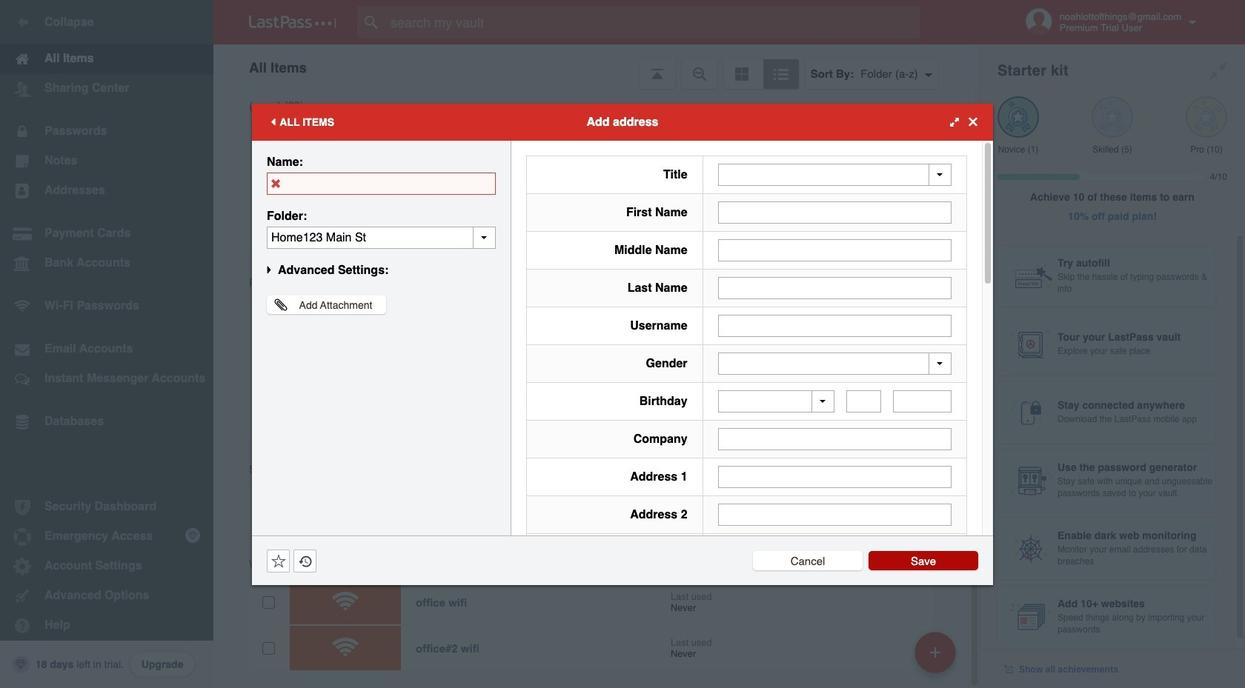 Task type: describe. For each thing, give the bounding box(es) containing it.
new item image
[[930, 648, 941, 658]]

Search search field
[[357, 6, 950, 39]]

lastpass image
[[249, 16, 337, 29]]



Task type: locate. For each thing, give the bounding box(es) containing it.
new item navigation
[[910, 628, 965, 689]]

vault options navigation
[[213, 44, 980, 89]]

dialog
[[252, 103, 993, 689]]

search my vault text field
[[357, 6, 950, 39]]

None text field
[[267, 172, 496, 195], [267, 226, 496, 249], [718, 315, 952, 337], [847, 391, 882, 413], [893, 391, 952, 413], [718, 466, 952, 489], [718, 504, 952, 526], [267, 172, 496, 195], [267, 226, 496, 249], [718, 315, 952, 337], [847, 391, 882, 413], [893, 391, 952, 413], [718, 466, 952, 489], [718, 504, 952, 526]]

None text field
[[718, 201, 952, 223], [718, 239, 952, 261], [718, 277, 952, 299], [718, 428, 952, 451], [718, 201, 952, 223], [718, 239, 952, 261], [718, 277, 952, 299], [718, 428, 952, 451]]

main navigation navigation
[[0, 0, 213, 689]]



